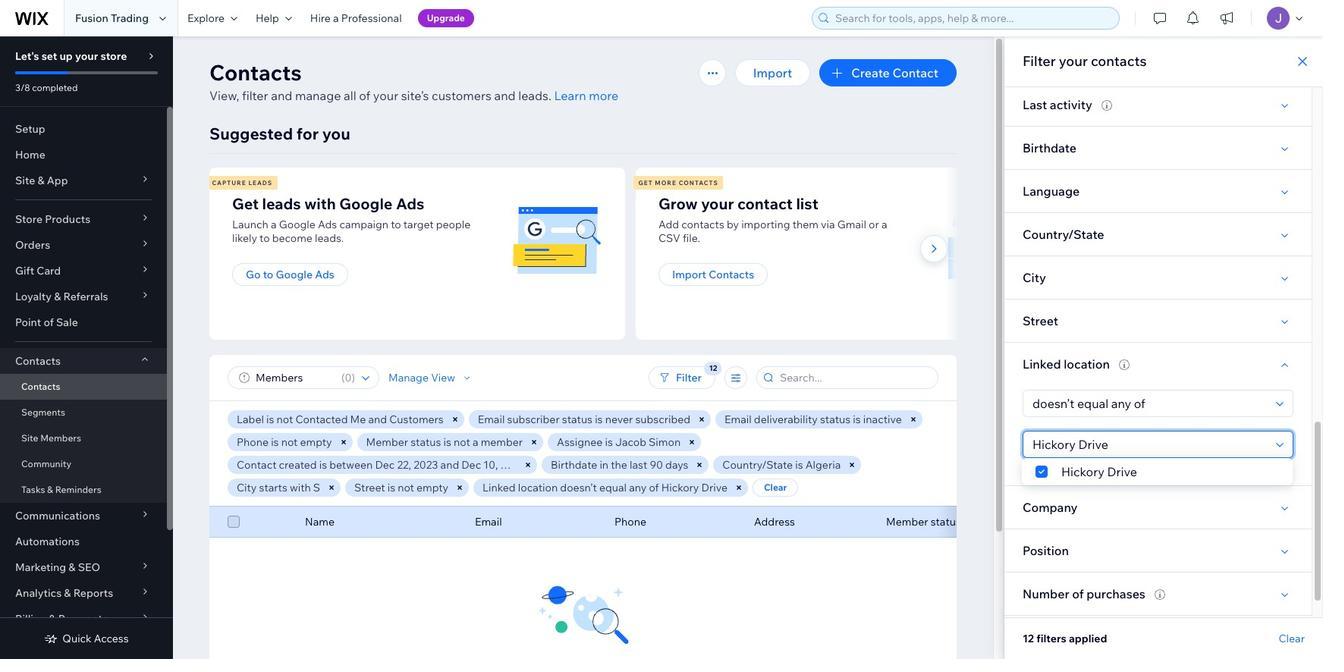 Task type: describe. For each thing, give the bounding box(es) containing it.
me
[[350, 413, 366, 427]]

of right the any
[[649, 481, 659, 495]]

Search... field
[[776, 367, 933, 389]]

days
[[666, 458, 689, 472]]

campaign
[[340, 218, 389, 231]]

filter for filter your contacts
[[1023, 52, 1056, 70]]

of right number
[[1073, 587, 1084, 602]]

0 horizontal spatial contact
[[237, 458, 277, 472]]

0 vertical spatial ads
[[396, 194, 425, 213]]

not left member
[[454, 436, 470, 449]]

import for import contacts
[[672, 268, 707, 282]]

linked for linked location
[[1023, 357, 1061, 372]]

let's
[[15, 49, 39, 63]]

access
[[94, 632, 129, 646]]

create
[[852, 65, 890, 80]]

more
[[655, 179, 677, 187]]

number
[[1023, 587, 1070, 602]]

fusion
[[75, 11, 108, 25]]

file.
[[683, 231, 700, 245]]

contact
[[738, 194, 793, 213]]

importing
[[742, 218, 790, 231]]

and down member status is not a member
[[441, 458, 459, 472]]

people
[[436, 218, 471, 231]]

contacted
[[296, 413, 348, 427]]

0 vertical spatial clear button
[[753, 479, 798, 497]]

0
[[345, 371, 352, 385]]

city starts with s
[[237, 481, 320, 495]]

contacts inside contacts view, filter and manage all of your site's customers and leads. learn more
[[209, 59, 302, 86]]

site for site members
[[21, 433, 38, 444]]

1 vertical spatial google
[[279, 218, 316, 231]]

contacts inside the 'grow your contact list add contacts by importing them via gmail or a csv file.'
[[682, 218, 725, 231]]

language
[[1023, 184, 1080, 199]]

gmail
[[838, 218, 867, 231]]

leads. inside contacts view, filter and manage all of your site's customers and leads. learn more
[[518, 88, 552, 103]]

city for city starts with s
[[237, 481, 257, 495]]

site members link
[[0, 426, 167, 452]]

contacts inside popup button
[[15, 354, 61, 368]]

hickory inside checkbox
[[1062, 464, 1105, 480]]

marketing & seo button
[[0, 555, 167, 581]]

tasks
[[21, 484, 45, 496]]

city for city
[[1023, 270, 1046, 285]]

get more contacts
[[639, 179, 719, 187]]

0 vertical spatial contacts
[[1091, 52, 1147, 70]]

1 horizontal spatial clear button
[[1279, 632, 1305, 646]]

email for email deliverability status is inactive
[[725, 413, 752, 427]]

get
[[639, 179, 653, 187]]

member status is not a member
[[366, 436, 523, 449]]

site & app
[[15, 174, 68, 187]]

setup
[[15, 122, 45, 136]]

billing
[[15, 612, 46, 626]]

2 dec from the left
[[462, 458, 481, 472]]

birthdate for birthdate in the last 90 days
[[551, 458, 597, 472]]

launch
[[232, 218, 269, 231]]

home
[[15, 148, 45, 162]]

3/8 completed
[[15, 82, 78, 93]]

filter your contacts
[[1023, 52, 1147, 70]]

analytics & reports button
[[0, 581, 167, 606]]

learn
[[554, 88, 586, 103]]

street for street
[[1023, 313, 1059, 329]]

site & app button
[[0, 168, 167, 194]]

address
[[754, 515, 795, 529]]

store
[[100, 49, 127, 63]]

upgrade
[[427, 12, 465, 24]]

the
[[611, 458, 628, 472]]

quick access button
[[44, 632, 129, 646]]

list containing get leads with google ads
[[207, 168, 1058, 340]]

via
[[821, 218, 835, 231]]

manage view button
[[389, 371, 474, 385]]

let's set up your store
[[15, 49, 127, 63]]

suggested
[[209, 124, 293, 143]]

segments link
[[0, 400, 167, 426]]

customers
[[390, 413, 444, 427]]

capture
[[212, 179, 246, 187]]

orders button
[[0, 232, 167, 258]]

site for site & app
[[15, 174, 35, 187]]

1 vertical spatial clear
[[1279, 632, 1305, 646]]

member for member status
[[886, 515, 929, 529]]

and right filter
[[271, 88, 292, 103]]

email down 10,
[[475, 515, 502, 529]]

company
[[1023, 500, 1078, 515]]

sale
[[56, 316, 78, 329]]

contacts view, filter and manage all of your site's customers and leads. learn more
[[209, 59, 619, 103]]

suggested for you
[[209, 124, 350, 143]]

list
[[796, 194, 819, 213]]

assignee is jacob simon
[[557, 436, 681, 449]]

leads
[[262, 194, 301, 213]]

go
[[246, 268, 261, 282]]

email for email subscriber status is never subscribed
[[478, 413, 505, 427]]

country/state for country/state
[[1023, 227, 1105, 242]]

( 0 )
[[341, 371, 355, 385]]

payments
[[58, 612, 108, 626]]

not for phone is not empty
[[281, 436, 298, 449]]

contact created is between dec 22, 2023 and dec 10, 2023
[[237, 458, 525, 472]]

name
[[305, 515, 335, 529]]

gift card
[[15, 264, 61, 278]]

12 filters applied
[[1023, 632, 1108, 646]]

target
[[404, 218, 434, 231]]

linked for linked location doesn't equal any of hickory drive
[[483, 481, 516, 495]]

0 horizontal spatial hickory
[[662, 481, 699, 495]]

more
[[589, 88, 619, 103]]

quick access
[[62, 632, 129, 646]]

22,
[[397, 458, 411, 472]]

of inside contacts view, filter and manage all of your site's customers and leads. learn more
[[359, 88, 371, 103]]

them
[[793, 218, 819, 231]]

your inside 'sidebar' element
[[75, 49, 98, 63]]

manage
[[389, 371, 429, 385]]

loyalty & referrals button
[[0, 284, 167, 310]]

import button
[[735, 59, 811, 87]]

with for s
[[290, 481, 311, 495]]

help
[[256, 11, 279, 25]]

view,
[[209, 88, 239, 103]]

upgrade button
[[418, 9, 474, 27]]

2 2023 from the left
[[501, 458, 525, 472]]

1 2023 from the left
[[414, 458, 438, 472]]

last
[[1023, 97, 1048, 112]]

country/state for country/state is algeria
[[723, 458, 793, 472]]

algeria
[[806, 458, 841, 472]]

store products button
[[0, 206, 167, 232]]

subscriber
[[507, 413, 560, 427]]

hire
[[310, 11, 331, 25]]

is down contact created is between dec 22, 2023 and dec 10, 2023 on the bottom left of the page
[[388, 481, 395, 495]]

community
[[21, 458, 71, 470]]



Task type: locate. For each thing, give the bounding box(es) containing it.
0 vertical spatial filter
[[1023, 52, 1056, 70]]

street down contact created is between dec 22, 2023 and dec 10, 2023 on the bottom left of the page
[[354, 481, 385, 495]]

your right up
[[75, 49, 98, 63]]

ads left the campaign
[[318, 218, 337, 231]]

contacts down by at the right top of page
[[709, 268, 754, 282]]

0 vertical spatial phone
[[237, 436, 269, 449]]

not up "phone is not empty"
[[277, 413, 293, 427]]

0 vertical spatial site
[[15, 174, 35, 187]]

is left algeria
[[796, 458, 803, 472]]

& left the seo
[[69, 561, 76, 574]]

simon
[[649, 436, 681, 449]]

marketing & seo
[[15, 561, 100, 574]]

automations
[[15, 535, 80, 549]]

billing & payments
[[15, 612, 108, 626]]

)
[[352, 371, 355, 385]]

0 vertical spatial with
[[304, 194, 336, 213]]

google up the campaign
[[339, 194, 393, 213]]

0 vertical spatial import
[[753, 65, 793, 80]]

2 vertical spatial ads
[[315, 268, 335, 282]]

country/state down deliverability on the right of the page
[[723, 458, 793, 472]]

your up activity
[[1059, 52, 1088, 70]]

1 horizontal spatial drive
[[1108, 464, 1138, 480]]

1 horizontal spatial contact
[[893, 65, 939, 80]]

1 horizontal spatial dec
[[462, 458, 481, 472]]

0 horizontal spatial contacts
[[682, 218, 725, 231]]

1 vertical spatial clear button
[[1279, 632, 1305, 646]]

app
[[47, 174, 68, 187]]

contacts up activity
[[1091, 52, 1147, 70]]

street
[[1023, 313, 1059, 329], [354, 481, 385, 495]]

1 vertical spatial contact
[[237, 458, 277, 472]]

birthdate up language
[[1023, 140, 1077, 156]]

1 vertical spatial import
[[672, 268, 707, 282]]

drive down country/state is algeria
[[702, 481, 728, 495]]

filters
[[1037, 632, 1067, 646]]

empty down member status is not a member
[[417, 481, 449, 495]]

1 vertical spatial contacts
[[682, 218, 725, 231]]

street for street is not empty
[[354, 481, 385, 495]]

create contact button
[[820, 59, 957, 87]]

status
[[562, 413, 593, 427], [820, 413, 851, 427], [411, 436, 441, 449], [931, 515, 961, 529]]

import inside list
[[672, 268, 707, 282]]

a right hire
[[333, 11, 339, 25]]

site down the home
[[15, 174, 35, 187]]

contacts left by at the right top of page
[[682, 218, 725, 231]]

not up created
[[281, 436, 298, 449]]

of inside 'sidebar' element
[[44, 316, 54, 329]]

0 horizontal spatial location
[[518, 481, 558, 495]]

empty down contacted
[[300, 436, 332, 449]]

& right billing
[[49, 612, 56, 626]]

& inside 'loyalty & referrals' popup button
[[54, 290, 61, 304]]

& left app
[[37, 174, 44, 187]]

0 horizontal spatial street
[[354, 481, 385, 495]]

not
[[277, 413, 293, 427], [281, 436, 298, 449], [454, 436, 470, 449], [398, 481, 414, 495]]

hire a professional link
[[301, 0, 411, 36]]

contact inside button
[[893, 65, 939, 80]]

1 horizontal spatial city
[[1023, 270, 1046, 285]]

& right tasks
[[47, 484, 53, 496]]

location up select an option field
[[1064, 357, 1110, 372]]

ads down get leads with google ads launch a google ads campaign to target people likely to become leads.
[[315, 268, 335, 282]]

0 horizontal spatial city
[[237, 481, 257, 495]]

import contacts button
[[659, 263, 768, 286]]

0 horizontal spatial empty
[[300, 436, 332, 449]]

1 horizontal spatial street
[[1023, 313, 1059, 329]]

site down segments
[[21, 433, 38, 444]]

filter
[[242, 88, 268, 103]]

contacts
[[209, 59, 302, 86], [709, 268, 754, 282], [15, 354, 61, 368], [21, 381, 60, 392]]

0 vertical spatial hickory
[[1062, 464, 1105, 480]]

1 horizontal spatial clear
[[1279, 632, 1305, 646]]

analytics
[[15, 587, 62, 600]]

2 vertical spatial google
[[276, 268, 313, 282]]

list
[[207, 168, 1058, 340]]

0 horizontal spatial 2023
[[414, 458, 438, 472]]

communications
[[15, 509, 100, 523]]

dec left "22,"
[[375, 458, 395, 472]]

1 vertical spatial birthdate
[[551, 458, 597, 472]]

a
[[333, 11, 339, 25], [271, 218, 277, 231], [882, 218, 888, 231], [473, 436, 478, 449]]

leads. left "learn"
[[518, 88, 552, 103]]

1 horizontal spatial phone
[[615, 515, 647, 529]]

0 horizontal spatial leads.
[[315, 231, 344, 245]]

csv
[[659, 231, 681, 245]]

subscribed
[[636, 413, 691, 427]]

your inside the 'grow your contact list add contacts by importing them via gmail or a csv file.'
[[701, 194, 734, 213]]

3/8
[[15, 82, 30, 93]]

Select an option field
[[1028, 391, 1272, 417]]

is left inactive
[[853, 413, 861, 427]]

0 horizontal spatial phone
[[237, 436, 269, 449]]

site members
[[21, 433, 81, 444]]

1 vertical spatial with
[[290, 481, 311, 495]]

0 horizontal spatial clear button
[[753, 479, 798, 497]]

0 horizontal spatial clear
[[764, 482, 787, 493]]

contact right create
[[893, 65, 939, 80]]

2023 right "22,"
[[414, 458, 438, 472]]

0 horizontal spatial member
[[366, 436, 408, 449]]

1 vertical spatial empty
[[417, 481, 449, 495]]

with inside get leads with google ads launch a google ads campaign to target people likely to become leads.
[[304, 194, 336, 213]]

90
[[650, 458, 663, 472]]

site inside popup button
[[15, 174, 35, 187]]

point of sale link
[[0, 310, 167, 335]]

0 vertical spatial linked
[[1023, 357, 1061, 372]]

1 horizontal spatial birthdate
[[1023, 140, 1077, 156]]

1 vertical spatial leads.
[[315, 231, 344, 245]]

a down leads
[[271, 218, 277, 231]]

create contact
[[852, 65, 939, 80]]

label is not contacted me and customers
[[237, 413, 444, 427]]

filter up subscribed
[[676, 371, 702, 385]]

birthdate up doesn't
[[551, 458, 597, 472]]

contacts
[[679, 179, 719, 187]]

10,
[[484, 458, 498, 472]]

loyalty & referrals
[[15, 290, 108, 304]]

1 vertical spatial hickory
[[662, 481, 699, 495]]

2023 right 10,
[[501, 458, 525, 472]]

empty for street is not empty
[[417, 481, 449, 495]]

not for label is not contacted me and customers
[[277, 413, 293, 427]]

not down "22,"
[[398, 481, 414, 495]]

manage view
[[389, 371, 455, 385]]

and right customers
[[494, 88, 516, 103]]

phone down the any
[[615, 515, 647, 529]]

filter inside button
[[676, 371, 702, 385]]

store products
[[15, 212, 90, 226]]

0 horizontal spatial country/state
[[723, 458, 793, 472]]

drive inside checkbox
[[1108, 464, 1138, 480]]

1 horizontal spatial leads.
[[518, 88, 552, 103]]

not for street is not empty
[[398, 481, 414, 495]]

1 vertical spatial phone
[[615, 515, 647, 529]]

0 horizontal spatial filter
[[676, 371, 702, 385]]

0 vertical spatial member
[[366, 436, 408, 449]]

& inside site & app popup button
[[37, 174, 44, 187]]

phone down label
[[237, 436, 269, 449]]

your up by at the right top of page
[[701, 194, 734, 213]]

1 horizontal spatial member
[[886, 515, 929, 529]]

up
[[60, 49, 73, 63]]

for
[[297, 124, 319, 143]]

google down become
[[276, 268, 313, 282]]

leads. inside get leads with google ads launch a google ads campaign to target people likely to become leads.
[[315, 231, 344, 245]]

learn more button
[[554, 87, 619, 105]]

0 vertical spatial city
[[1023, 270, 1046, 285]]

or
[[869, 218, 879, 231]]

birthdate in the last 90 days
[[551, 458, 689, 472]]

0 vertical spatial street
[[1023, 313, 1059, 329]]

1 vertical spatial member
[[886, 515, 929, 529]]

1 horizontal spatial linked
[[1023, 357, 1061, 372]]

with right leads
[[304, 194, 336, 213]]

hickory down days
[[662, 481, 699, 495]]

empty for phone is not empty
[[300, 436, 332, 449]]

position
[[1023, 543, 1069, 559]]

customers
[[432, 88, 492, 103]]

1 horizontal spatial empty
[[417, 481, 449, 495]]

linked location
[[1023, 357, 1110, 372]]

0 horizontal spatial linked
[[483, 481, 516, 495]]

1 horizontal spatial location
[[1064, 357, 1110, 372]]

email left deliverability on the right of the page
[[725, 413, 752, 427]]

1 vertical spatial filter
[[676, 371, 702, 385]]

1 vertical spatial site
[[21, 433, 38, 444]]

become
[[272, 231, 313, 245]]

all
[[344, 88, 356, 103]]

filter button
[[649, 367, 716, 389]]

grow your contact list add contacts by importing them via gmail or a csv file.
[[659, 194, 888, 245]]

a inside get leads with google ads launch a google ads campaign to target people likely to become leads.
[[271, 218, 277, 231]]

help button
[[247, 0, 301, 36]]

to right go
[[263, 268, 273, 282]]

is up starts
[[271, 436, 279, 449]]

1 vertical spatial ads
[[318, 218, 337, 231]]

hickory up the company
[[1062, 464, 1105, 480]]

0 horizontal spatial dec
[[375, 458, 395, 472]]

with left s
[[290, 481, 311, 495]]

1 horizontal spatial import
[[753, 65, 793, 80]]

1 vertical spatial city
[[237, 481, 257, 495]]

Search for tools, apps, help & more... field
[[831, 8, 1115, 29]]

0 vertical spatial clear
[[764, 482, 787, 493]]

orders
[[15, 238, 50, 252]]

is up s
[[319, 458, 327, 472]]

assignee
[[557, 436, 603, 449]]

1 vertical spatial street
[[354, 481, 385, 495]]

drive
[[1108, 464, 1138, 480], [702, 481, 728, 495]]

1 horizontal spatial hickory
[[1062, 464, 1105, 480]]

contacts up segments
[[21, 381, 60, 392]]

referrals
[[63, 290, 108, 304]]

leads. right become
[[315, 231, 344, 245]]

store
[[15, 212, 43, 226]]

None checkbox
[[228, 513, 240, 531]]

& for tasks
[[47, 484, 53, 496]]

applied
[[1069, 632, 1108, 646]]

last activity
[[1023, 97, 1093, 112]]

0 vertical spatial birthdate
[[1023, 140, 1077, 156]]

country/state is algeria
[[723, 458, 841, 472]]

automations link
[[0, 529, 167, 555]]

0 vertical spatial google
[[339, 194, 393, 213]]

activity
[[1050, 97, 1093, 112]]

member
[[366, 436, 408, 449], [886, 515, 929, 529]]

of right all
[[359, 88, 371, 103]]

billing & payments button
[[0, 606, 167, 632]]

& inside the analytics & reports dropdown button
[[64, 587, 71, 600]]

0 vertical spatial contact
[[893, 65, 939, 80]]

jacob
[[615, 436, 647, 449]]

member status
[[886, 515, 961, 529]]

& for loyalty
[[54, 290, 61, 304]]

import for import
[[753, 65, 793, 80]]

of left sale
[[44, 316, 54, 329]]

phone for phone is not empty
[[237, 436, 269, 449]]

ads up "target"
[[396, 194, 425, 213]]

& right the loyalty
[[54, 290, 61, 304]]

& inside marketing & seo dropdown button
[[69, 561, 76, 574]]

google down leads
[[279, 218, 316, 231]]

in
[[600, 458, 609, 472]]

& inside billing & payments popup button
[[49, 612, 56, 626]]

drive down select locations field
[[1108, 464, 1138, 480]]

a left member
[[473, 436, 478, 449]]

completed
[[32, 82, 78, 93]]

leads
[[248, 179, 273, 187]]

is right label
[[266, 413, 274, 427]]

with for google
[[304, 194, 336, 213]]

member
[[481, 436, 523, 449]]

1 horizontal spatial country/state
[[1023, 227, 1105, 242]]

contact up starts
[[237, 458, 277, 472]]

to left "target"
[[391, 218, 401, 231]]

your left site's
[[373, 88, 399, 103]]

street up linked location at the bottom of page
[[1023, 313, 1059, 329]]

contacts down point of sale
[[15, 354, 61, 368]]

member for member status is not a member
[[366, 436, 408, 449]]

filter for filter
[[676, 371, 702, 385]]

& for marketing
[[69, 561, 76, 574]]

contacts up filter
[[209, 59, 302, 86]]

is
[[266, 413, 274, 427], [595, 413, 603, 427], [853, 413, 861, 427], [271, 436, 279, 449], [444, 436, 451, 449], [605, 436, 613, 449], [319, 458, 327, 472], [796, 458, 803, 472], [388, 481, 395, 495]]

0 horizontal spatial birthdate
[[551, 458, 597, 472]]

0 horizontal spatial import
[[672, 268, 707, 282]]

1 vertical spatial drive
[[702, 481, 728, 495]]

0 vertical spatial drive
[[1108, 464, 1138, 480]]

Hickory Drive checkbox
[[1022, 458, 1293, 486]]

is left never
[[595, 413, 603, 427]]

google inside button
[[276, 268, 313, 282]]

0 vertical spatial country/state
[[1023, 227, 1105, 242]]

is left jacob
[[605, 436, 613, 449]]

a right or
[[882, 218, 888, 231]]

location left doesn't
[[518, 481, 558, 495]]

Select locations field
[[1028, 432, 1272, 458]]

setup link
[[0, 116, 167, 142]]

a inside the 'grow your contact list add contacts by importing them via gmail or a csv file.'
[[882, 218, 888, 231]]

capture leads
[[212, 179, 273, 187]]

point
[[15, 316, 41, 329]]

to inside button
[[263, 268, 273, 282]]

location for linked location
[[1064, 357, 1110, 372]]

& for billing
[[49, 612, 56, 626]]

seo
[[78, 561, 100, 574]]

filter up last
[[1023, 52, 1056, 70]]

1 vertical spatial linked
[[483, 481, 516, 495]]

0 horizontal spatial drive
[[702, 481, 728, 495]]

reports
[[73, 587, 113, 600]]

1 horizontal spatial 2023
[[501, 458, 525, 472]]

dec left 10,
[[462, 458, 481, 472]]

birthdate for birthdate
[[1023, 140, 1077, 156]]

empty
[[300, 436, 332, 449], [417, 481, 449, 495]]

1 vertical spatial country/state
[[723, 458, 793, 472]]

country/state down language
[[1023, 227, 1105, 242]]

ads inside go to google ads button
[[315, 268, 335, 282]]

loyalty
[[15, 290, 52, 304]]

by
[[727, 218, 739, 231]]

contacts inside button
[[709, 268, 754, 282]]

& for site
[[37, 174, 44, 187]]

1 horizontal spatial filter
[[1023, 52, 1056, 70]]

1 vertical spatial location
[[518, 481, 558, 495]]

phone for phone
[[615, 515, 647, 529]]

community link
[[0, 452, 167, 477]]

& inside tasks & reminders link
[[47, 484, 53, 496]]

your inside contacts view, filter and manage all of your site's customers and leads. learn more
[[373, 88, 399, 103]]

sidebar element
[[0, 36, 173, 659]]

last
[[630, 458, 648, 472]]

and right 'me'
[[368, 413, 387, 427]]

1 dec from the left
[[375, 458, 395, 472]]

to right likely
[[260, 231, 270, 245]]

0 vertical spatial empty
[[300, 436, 332, 449]]

location for linked location doesn't equal any of hickory drive
[[518, 481, 558, 495]]

label
[[237, 413, 264, 427]]

1 horizontal spatial contacts
[[1091, 52, 1147, 70]]

& left reports
[[64, 587, 71, 600]]

is down customers
[[444, 436, 451, 449]]

tasks & reminders
[[21, 484, 101, 496]]

a inside "link"
[[333, 11, 339, 25]]

& for analytics
[[64, 587, 71, 600]]

equal
[[599, 481, 627, 495]]

email subscriber status is never subscribed
[[478, 413, 691, 427]]

0 vertical spatial location
[[1064, 357, 1110, 372]]

0 vertical spatial leads.
[[518, 88, 552, 103]]

email up member
[[478, 413, 505, 427]]

Unsaved view field
[[251, 367, 337, 389]]

dec
[[375, 458, 395, 472], [462, 458, 481, 472]]



Task type: vqa. For each thing, say whether or not it's contained in the screenshot.
middle 'heading'
no



